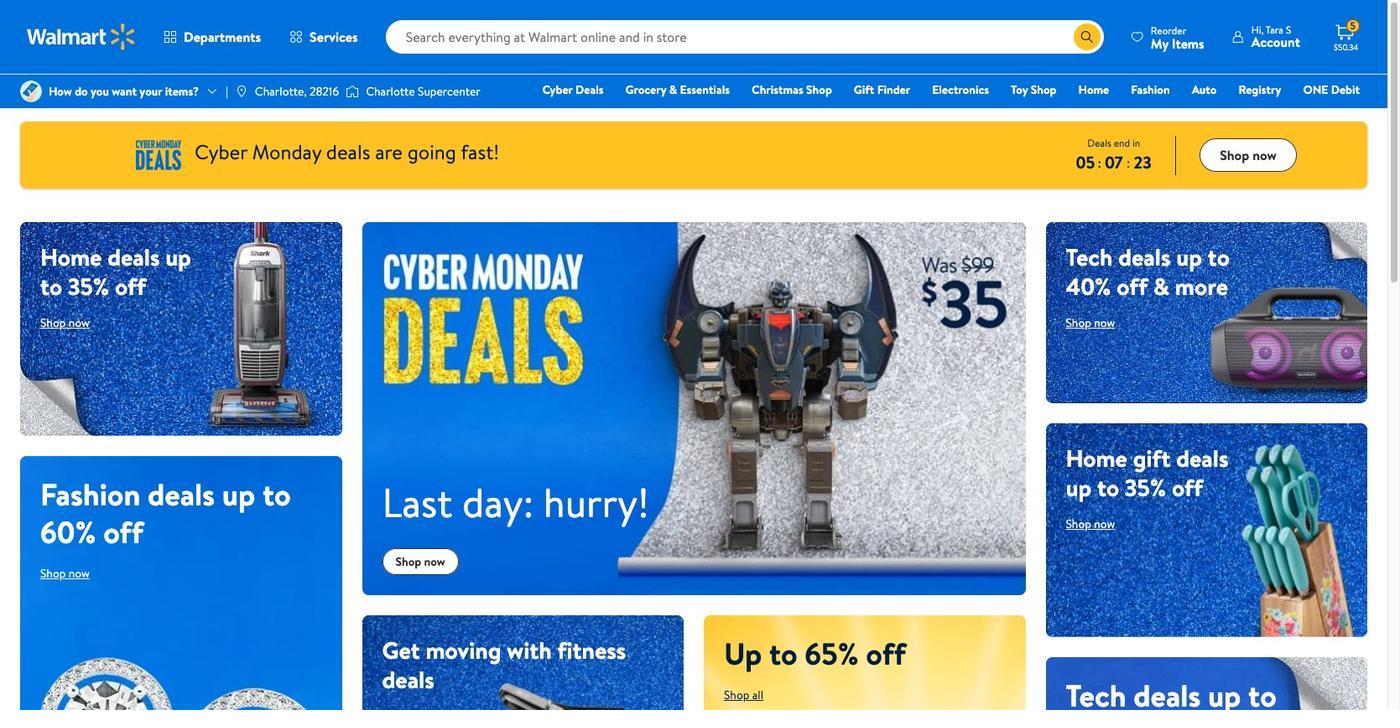 Task type: locate. For each thing, give the bounding box(es) containing it.
: right 05
[[1098, 153, 1102, 172]]

1 vertical spatial 35%
[[1125, 471, 1167, 504]]

up inside 'tech deals up to 40% off & more'
[[1177, 241, 1203, 274]]

 image for charlotte supercenter
[[346, 83, 359, 100]]

to for tech deals up to 40% off & more
[[1208, 241, 1230, 274]]

shop now down 60%
[[40, 566, 90, 582]]

shop for home deals up to 35% off
[[40, 315, 66, 332]]

& inside 'tech deals up to 40% off & more'
[[1154, 270, 1170, 303]]

off inside home deals up to 35% off
[[115, 270, 146, 303]]

deals left end
[[1088, 136, 1112, 150]]

up inside home deals up to 35% off
[[165, 241, 191, 274]]

home link
[[1071, 81, 1117, 99]]

now down registry link
[[1253, 146, 1277, 164]]

2 : from the left
[[1127, 153, 1131, 172]]

last
[[382, 475, 453, 531]]

fashion inside 'fashion deals up to 60% off'
[[40, 474, 140, 516]]

off
[[115, 270, 146, 303], [1117, 270, 1148, 303], [1172, 471, 1204, 504], [103, 512, 143, 554], [866, 634, 906, 676]]

shop all link
[[724, 687, 764, 704]]

now inside shop now 'link'
[[424, 554, 446, 571]]

 image right 28216
[[346, 83, 359, 100]]

1 vertical spatial fashion
[[40, 474, 140, 516]]

deals inside home gift deals up to 35% off
[[1177, 442, 1229, 475]]

0 vertical spatial home
[[1079, 81, 1110, 98]]

cyber
[[543, 81, 573, 98], [195, 138, 248, 166]]

0 horizontal spatial fashion
[[40, 474, 140, 516]]

1 : from the left
[[1098, 153, 1102, 172]]

0 horizontal spatial 35%
[[68, 270, 109, 303]]

 image right |
[[235, 85, 248, 98]]

home inside home gift deals up to 35% off
[[1066, 442, 1128, 475]]

1 horizontal spatial 35%
[[1125, 471, 1167, 504]]

deals left grocery
[[576, 81, 604, 98]]

now down the last
[[424, 554, 446, 571]]

electronics link
[[925, 81, 997, 99]]

: left 23
[[1127, 153, 1131, 172]]

monday
[[252, 138, 322, 166]]

shop now link for last day: hurry!
[[382, 549, 459, 576]]

2 vertical spatial home
[[1066, 442, 1128, 475]]

cyber for cyber monday deals are going fast!
[[195, 138, 248, 166]]

one debit link
[[1296, 81, 1368, 99]]

now for tech deals up to 40% off & more
[[1095, 315, 1116, 332]]

shop now link for fashion deals up to 60% off
[[40, 566, 90, 582]]

1 horizontal spatial &
[[1154, 270, 1170, 303]]

|
[[226, 83, 228, 100]]

now down 40%
[[1095, 315, 1116, 332]]

off for fashion deals up to 60% off
[[103, 512, 143, 554]]

now inside shop now button
[[1253, 146, 1277, 164]]

shop now
[[1221, 146, 1277, 164], [40, 315, 90, 332], [1066, 315, 1116, 332], [1066, 516, 1116, 533], [396, 554, 446, 571], [40, 566, 90, 582]]

shop inside shop now 'link'
[[396, 554, 422, 571]]

 image for charlotte, 28216
[[235, 85, 248, 98]]

home
[[1079, 81, 1110, 98], [40, 241, 102, 274], [1066, 442, 1128, 475]]

s
[[1287, 23, 1292, 37]]

toy shop
[[1011, 81, 1057, 98]]

1 horizontal spatial  image
[[346, 83, 359, 100]]

moving
[[426, 634, 502, 667]]

deals
[[576, 81, 604, 98], [1088, 136, 1112, 150]]

now down home gift deals up to 35% off
[[1095, 516, 1116, 533]]

23
[[1134, 151, 1152, 173]]

1 horizontal spatial deals
[[1088, 136, 1112, 150]]

0 horizontal spatial :
[[1098, 153, 1102, 172]]

tara
[[1266, 23, 1284, 37]]

0 vertical spatial cyber
[[543, 81, 573, 98]]

Search search field
[[386, 20, 1104, 54]]

0 vertical spatial 35%
[[68, 270, 109, 303]]

1 vertical spatial cyber
[[195, 138, 248, 166]]

now for home gift deals up to 35% off
[[1095, 516, 1116, 533]]

shop now link down 60%
[[40, 566, 90, 582]]

shop now link down home deals up to 35% off
[[40, 315, 90, 332]]

now
[[1253, 146, 1277, 164], [69, 315, 90, 332], [1095, 315, 1116, 332], [1095, 516, 1116, 533], [424, 554, 446, 571], [69, 566, 90, 582]]

your
[[140, 83, 162, 100]]

services button
[[275, 17, 372, 57]]

& right grocery
[[669, 81, 677, 98]]

0 vertical spatial fashion
[[1132, 81, 1171, 98]]

essentials
[[680, 81, 730, 98]]

to inside 'fashion deals up to 60% off'
[[263, 474, 291, 516]]

now for fashion deals up to 60% off
[[69, 566, 90, 582]]

shop now for fashion deals up to 60% off
[[40, 566, 90, 582]]

fitness
[[558, 634, 626, 667]]

shop now link
[[40, 315, 90, 332], [1066, 315, 1116, 332], [1066, 516, 1116, 533], [382, 549, 459, 576], [40, 566, 90, 582]]

hi, tara s account
[[1252, 23, 1301, 51]]

0 horizontal spatial deals
[[576, 81, 604, 98]]

0 horizontal spatial  image
[[235, 85, 248, 98]]

1 vertical spatial &
[[1154, 270, 1170, 303]]

shop now down home gift deals up to 35% off
[[1066, 516, 1116, 533]]

shop now link for home gift deals up to 35% off
[[1066, 516, 1116, 533]]

shop all
[[724, 687, 764, 704]]

05
[[1076, 151, 1096, 173]]

1 horizontal spatial :
[[1127, 153, 1131, 172]]

shop now for home gift deals up to 35% off
[[1066, 516, 1116, 533]]

1 horizontal spatial fashion
[[1132, 81, 1171, 98]]

off inside 'tech deals up to 40% off & more'
[[1117, 270, 1148, 303]]

up inside 'fashion deals up to 60% off'
[[222, 474, 255, 516]]

to for home deals up to 35% off
[[40, 270, 62, 303]]

& left the "more"
[[1154, 270, 1170, 303]]

now down 60%
[[69, 566, 90, 582]]

5 $50.34
[[1334, 19, 1359, 53]]

fashion
[[1132, 81, 1171, 98], [40, 474, 140, 516]]

shop now down registry link
[[1221, 146, 1277, 164]]

last day: hurry!
[[382, 475, 650, 531]]

home for home
[[1079, 81, 1110, 98]]

gift
[[1134, 442, 1171, 475]]

now for last day: hurry!
[[424, 554, 446, 571]]

1 horizontal spatial cyber
[[543, 81, 573, 98]]

off inside home gift deals up to 35% off
[[1172, 471, 1204, 504]]

shop now down the last
[[396, 554, 446, 571]]

to
[[1208, 241, 1230, 274], [40, 270, 62, 303], [1098, 471, 1120, 504], [263, 474, 291, 516], [770, 634, 798, 676]]

walmart image
[[27, 24, 136, 50]]

 image
[[346, 83, 359, 100], [235, 85, 248, 98]]

cyber deals link
[[535, 81, 611, 99]]

shop now down 40%
[[1066, 315, 1116, 332]]

finder
[[878, 81, 911, 98]]

up
[[165, 241, 191, 274], [1177, 241, 1203, 274], [1066, 471, 1092, 504], [222, 474, 255, 516]]

items
[[1172, 34, 1205, 52]]

deals inside 'fashion deals up to 60% off'
[[148, 474, 215, 516]]

35%
[[68, 270, 109, 303], [1125, 471, 1167, 504]]

services
[[310, 28, 358, 46]]

shop for home gift deals up to 35% off
[[1066, 516, 1092, 533]]

shop now link down home gift deals up to 35% off
[[1066, 516, 1116, 533]]

gift finder link
[[847, 81, 918, 99]]

shop now link down 40%
[[1066, 315, 1116, 332]]

1 vertical spatial deals
[[1088, 136, 1112, 150]]

departments button
[[149, 17, 275, 57]]

shop now down home deals up to 35% off
[[40, 315, 90, 332]]

walmart+
[[1310, 105, 1361, 122]]

65%
[[805, 634, 859, 676]]

&
[[669, 81, 677, 98], [1154, 270, 1170, 303]]

shop now link for tech deals up to 40% off & more
[[1066, 315, 1116, 332]]

to inside home deals up to 35% off
[[40, 270, 62, 303]]

gift finder
[[854, 81, 911, 98]]

off inside 'fashion deals up to 60% off'
[[103, 512, 143, 554]]

 image
[[20, 81, 42, 102]]

end
[[1114, 136, 1131, 150]]

to inside 'tech deals up to 40% off & more'
[[1208, 241, 1230, 274]]

day:
[[462, 475, 534, 531]]

home inside home deals up to 35% off
[[40, 241, 102, 274]]

get
[[382, 634, 420, 667]]

up for tech deals up to 40% off & more
[[1177, 241, 1203, 274]]

0 vertical spatial &
[[669, 81, 677, 98]]

up
[[724, 634, 762, 676]]

deals inside deals end in 05 : 07 : 23
[[1088, 136, 1112, 150]]

1 vertical spatial home
[[40, 241, 102, 274]]

now down home deals up to 35% off
[[69, 315, 90, 332]]

shop now link down the last
[[382, 549, 459, 576]]

0 horizontal spatial cyber
[[195, 138, 248, 166]]

home for home gift deals up to 35% off
[[1066, 442, 1128, 475]]

departments
[[184, 28, 261, 46]]

0 horizontal spatial &
[[669, 81, 677, 98]]

christmas
[[752, 81, 804, 98]]

deals inside 'tech deals up to 40% off & more'
[[1119, 241, 1171, 274]]

fashion inside fashion 'link'
[[1132, 81, 1171, 98]]

deals
[[326, 138, 370, 166], [108, 241, 160, 274], [1119, 241, 1171, 274], [1177, 442, 1229, 475], [148, 474, 215, 516], [382, 664, 435, 697]]

walmart+ link
[[1303, 104, 1368, 123]]

0 vertical spatial deals
[[576, 81, 604, 98]]



Task type: vqa. For each thing, say whether or not it's contained in the screenshot.
the rightmost Marketplace
no



Task type: describe. For each thing, give the bounding box(es) containing it.
registry link
[[1232, 81, 1290, 99]]

how
[[49, 83, 72, 100]]

shop now inside button
[[1221, 146, 1277, 164]]

shop now for tech deals up to 40% off & more
[[1066, 315, 1116, 332]]

shop now for last day: hurry!
[[396, 554, 446, 571]]

deals inside get moving with fitness deals
[[382, 664, 435, 697]]

shop now button
[[1200, 138, 1298, 172]]

debit
[[1332, 81, 1361, 98]]

28216
[[310, 83, 339, 100]]

shop for tech deals up to 40% off & more
[[1066, 315, 1092, 332]]

now for home deals up to 35% off
[[69, 315, 90, 332]]

are
[[375, 138, 403, 166]]

with
[[507, 634, 552, 667]]

home for home deals up to 35% off
[[40, 241, 102, 274]]

shop for fashion deals up to 60% off
[[40, 566, 66, 582]]

in
[[1133, 136, 1141, 150]]

Walmart Site-Wide search field
[[386, 20, 1104, 54]]

cyber for cyber deals
[[543, 81, 573, 98]]

fashion for fashion deals up to 60% off
[[40, 474, 140, 516]]

get moving with fitness deals
[[382, 634, 626, 697]]

off for home deals up to 35% off
[[115, 270, 146, 303]]

toy
[[1011, 81, 1029, 98]]

auto link
[[1185, 81, 1225, 99]]

$50.34
[[1334, 41, 1359, 53]]

up to 65% off
[[724, 634, 906, 676]]

35% inside home deals up to 35% off
[[68, 270, 109, 303]]

tech
[[1066, 241, 1113, 274]]

reorder my items
[[1151, 23, 1205, 52]]

off for tech deals up to 40% off & more
[[1117, 270, 1148, 303]]

charlotte
[[366, 83, 415, 100]]

charlotte,
[[255, 83, 307, 100]]

cyber monday deals are going fast!
[[195, 138, 500, 166]]

07
[[1105, 151, 1124, 173]]

grocery & essentials
[[626, 81, 730, 98]]

christmas shop link
[[744, 81, 840, 99]]

home deals up to 35% off
[[40, 241, 191, 303]]

items?
[[165, 83, 199, 100]]

going
[[408, 138, 456, 166]]

reorder
[[1151, 23, 1187, 37]]

hurry!
[[544, 475, 650, 531]]

search icon image
[[1081, 30, 1094, 44]]

hi,
[[1252, 23, 1264, 37]]

35% inside home gift deals up to 35% off
[[1125, 471, 1167, 504]]

shop inside shop now button
[[1221, 146, 1250, 164]]

up for fashion deals up to 60% off
[[222, 474, 255, 516]]

my
[[1151, 34, 1169, 52]]

walmart plus logo image
[[87, 140, 181, 170]]

want
[[112, 83, 137, 100]]

60%
[[40, 512, 96, 554]]

home gift deals up to 35% off
[[1066, 442, 1229, 504]]

shop for up to 65% off
[[724, 687, 750, 704]]

shop now link for home deals up to 35% off
[[40, 315, 90, 332]]

grocery & essentials link
[[618, 81, 738, 99]]

charlotte, 28216
[[255, 83, 339, 100]]

charlotte supercenter
[[366, 83, 481, 100]]

do
[[75, 83, 88, 100]]

grocery
[[626, 81, 667, 98]]

40%
[[1066, 270, 1112, 303]]

to for fashion deals up to 60% off
[[263, 474, 291, 516]]

toy shop link
[[1004, 81, 1065, 99]]

cyber deals
[[543, 81, 604, 98]]

deals end in 05 : 07 : 23
[[1076, 136, 1152, 173]]

how do you want your items?
[[49, 83, 199, 100]]

fast!
[[461, 138, 500, 166]]

fashion link
[[1124, 81, 1178, 99]]

registry
[[1239, 81, 1282, 98]]

you
[[91, 83, 109, 100]]

fashion deals up to 60% off
[[40, 474, 291, 554]]

account
[[1252, 33, 1301, 51]]

shop for last day: hurry!
[[396, 554, 422, 571]]

auto
[[1192, 81, 1217, 98]]

one debit walmart+
[[1304, 81, 1361, 122]]

up inside home gift deals up to 35% off
[[1066, 471, 1092, 504]]

to inside home gift deals up to 35% off
[[1098, 471, 1120, 504]]

one
[[1304, 81, 1329, 98]]

christmas shop
[[752, 81, 832, 98]]

shop inside toy shop link
[[1031, 81, 1057, 98]]

supercenter
[[418, 83, 481, 100]]

all
[[753, 687, 764, 704]]

tech deals up to 40% off & more
[[1066, 241, 1230, 303]]

deals inside home deals up to 35% off
[[108, 241, 160, 274]]

electronics
[[933, 81, 990, 98]]

shop now for home deals up to 35% off
[[40, 315, 90, 332]]

more
[[1176, 270, 1229, 303]]

shop inside christmas shop link
[[807, 81, 832, 98]]

fashion for fashion
[[1132, 81, 1171, 98]]

up for home deals up to 35% off
[[165, 241, 191, 274]]

gift
[[854, 81, 875, 98]]

5
[[1351, 19, 1356, 33]]



